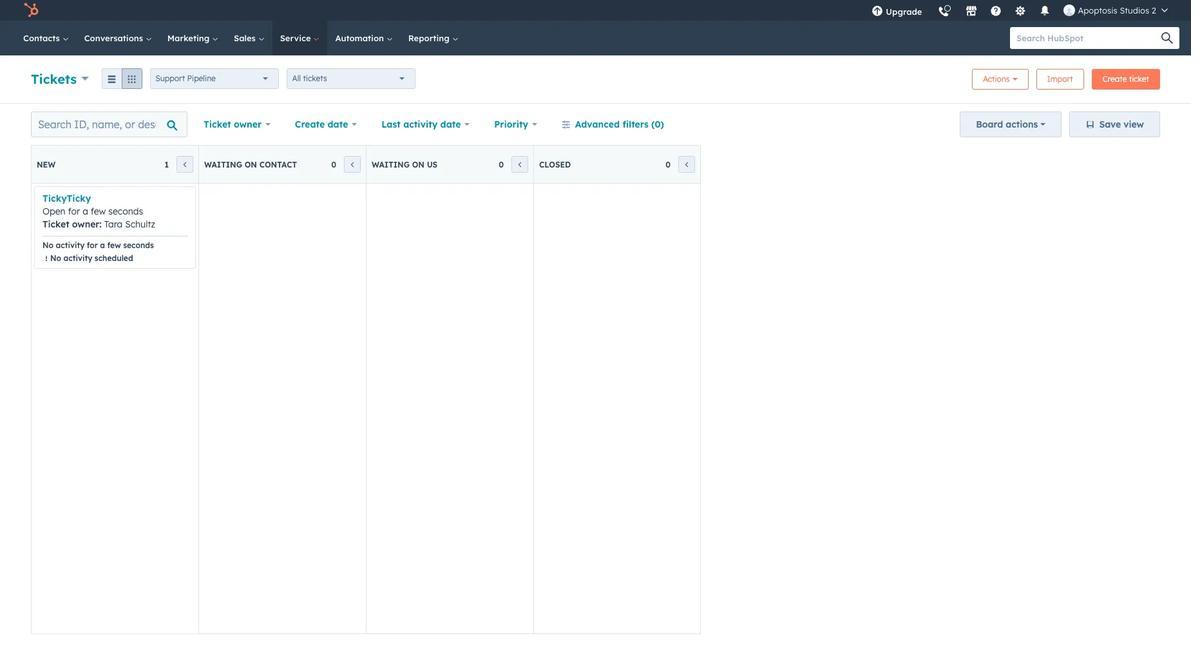 Task type: vqa. For each thing, say whether or not it's contained in the screenshot.
ON to the left
yes



Task type: locate. For each thing, give the bounding box(es) containing it.
0 for us
[[499, 160, 504, 169]]

activity
[[404, 119, 438, 130], [56, 240, 85, 250], [64, 253, 92, 263]]

1 vertical spatial seconds
[[123, 240, 154, 250]]

contacts
[[23, 33, 62, 43]]

scheduled
[[95, 253, 133, 263]]

0 vertical spatial seconds
[[108, 206, 143, 217]]

ticket inside tickyticky open for a few seconds ticket owner : tara schultz
[[43, 218, 69, 230]]

sales
[[234, 33, 258, 43]]

few
[[91, 206, 106, 217], [107, 240, 121, 250]]

us
[[427, 160, 438, 169]]

board actions
[[977, 119, 1038, 130]]

0 vertical spatial few
[[91, 206, 106, 217]]

owner up waiting on contact
[[234, 119, 262, 130]]

0 vertical spatial for
[[68, 206, 80, 217]]

create left ticket
[[1103, 74, 1127, 84]]

0 horizontal spatial for
[[68, 206, 80, 217]]

date down "all tickets" popup button
[[328, 119, 348, 130]]

upgrade
[[886, 6, 923, 17]]

create ticket
[[1103, 74, 1150, 84]]

1 on from the left
[[245, 160, 257, 169]]

0 vertical spatial create
[[1103, 74, 1127, 84]]

0 vertical spatial activity
[[404, 119, 438, 130]]

priority
[[494, 119, 528, 130]]

1 vertical spatial activity
[[56, 240, 85, 250]]

contact
[[259, 160, 297, 169]]

date right last
[[441, 119, 461, 130]]

1 horizontal spatial for
[[87, 240, 98, 250]]

1 horizontal spatial date
[[441, 119, 461, 130]]

settings link
[[1008, 0, 1035, 21]]

actions button
[[972, 69, 1029, 90]]

activity inside popup button
[[404, 119, 438, 130]]

1 horizontal spatial few
[[107, 240, 121, 250]]

0 horizontal spatial waiting
[[204, 160, 242, 169]]

a up no activity scheduled
[[100, 240, 105, 250]]

for up no activity scheduled
[[87, 240, 98, 250]]

1 horizontal spatial ticket
[[204, 119, 231, 130]]

advanced
[[575, 119, 620, 130]]

priority button
[[486, 111, 546, 137]]

create inside button
[[1103, 74, 1127, 84]]

tickets
[[303, 73, 327, 83]]

ticket
[[1130, 74, 1150, 84]]

for for activity
[[87, 240, 98, 250]]

reporting link
[[401, 21, 466, 55]]

0 horizontal spatial owner
[[72, 218, 99, 230]]

1 horizontal spatial waiting
[[372, 160, 410, 169]]

a down tickyticky link
[[83, 206, 88, 217]]

1
[[165, 160, 169, 169]]

2
[[1152, 5, 1157, 15]]

0 horizontal spatial date
[[328, 119, 348, 130]]

actions
[[1006, 119, 1038, 130]]

group
[[102, 68, 142, 89]]

activity up no activity scheduled
[[56, 240, 85, 250]]

1 vertical spatial ticket
[[43, 218, 69, 230]]

2 vertical spatial activity
[[64, 253, 92, 263]]

no activity scheduled
[[50, 253, 133, 263]]

on left us
[[412, 160, 425, 169]]

1 horizontal spatial on
[[412, 160, 425, 169]]

a
[[83, 206, 88, 217], [100, 240, 105, 250]]

waiting down ticket owner
[[204, 160, 242, 169]]

upgrade image
[[872, 6, 884, 17]]

1 horizontal spatial a
[[100, 240, 105, 250]]

support
[[156, 73, 185, 83]]

0 vertical spatial no
[[43, 240, 54, 250]]

create inside create date popup button
[[295, 119, 325, 130]]

0 vertical spatial owner
[[234, 119, 262, 130]]

save view
[[1100, 119, 1145, 130]]

ticket down support pipeline 'popup button' at the top left of page
[[204, 119, 231, 130]]

0 horizontal spatial few
[[91, 206, 106, 217]]

activity for for
[[56, 240, 85, 250]]

1 vertical spatial create
[[295, 119, 325, 130]]

save
[[1100, 119, 1121, 130]]

no down no activity for a few seconds
[[50, 253, 61, 263]]

1 vertical spatial owner
[[72, 218, 99, 230]]

1 waiting from the left
[[204, 160, 242, 169]]

activity right last
[[404, 119, 438, 130]]

all tickets
[[292, 73, 327, 83]]

conversations link
[[77, 21, 160, 55]]

2 horizontal spatial 0
[[666, 160, 671, 169]]

no down "open"
[[43, 240, 54, 250]]

0 horizontal spatial ticket
[[43, 218, 69, 230]]

last
[[382, 119, 401, 130]]

open
[[43, 206, 66, 217]]

actions
[[983, 74, 1010, 84]]

0 horizontal spatial create
[[295, 119, 325, 130]]

no
[[43, 240, 54, 250], [50, 253, 61, 263]]

seconds
[[108, 206, 143, 217], [123, 240, 154, 250]]

few inside tickyticky open for a few seconds ticket owner : tara schultz
[[91, 206, 106, 217]]

waiting down last
[[372, 160, 410, 169]]

create
[[1103, 74, 1127, 84], [295, 119, 325, 130]]

activity for date
[[404, 119, 438, 130]]

seconds down schultz
[[123, 240, 154, 250]]

1 horizontal spatial create
[[1103, 74, 1127, 84]]

1 horizontal spatial owner
[[234, 119, 262, 130]]

0
[[331, 160, 336, 169], [499, 160, 504, 169], [666, 160, 671, 169]]

1 vertical spatial no
[[50, 253, 61, 263]]

1 0 from the left
[[331, 160, 336, 169]]

1 vertical spatial few
[[107, 240, 121, 250]]

board
[[977, 119, 1004, 130]]

import
[[1048, 74, 1073, 84]]

marketing link
[[160, 21, 226, 55]]

0 vertical spatial a
[[83, 206, 88, 217]]

seconds inside tickyticky open for a few seconds ticket owner : tara schultz
[[108, 206, 143, 217]]

ticket down "open"
[[43, 218, 69, 230]]

for
[[68, 206, 80, 217], [87, 240, 98, 250]]

2 waiting from the left
[[372, 160, 410, 169]]

1 vertical spatial for
[[87, 240, 98, 250]]

closed
[[539, 160, 571, 169]]

2 date from the left
[[441, 119, 461, 130]]

ticket
[[204, 119, 231, 130], [43, 218, 69, 230]]

date
[[328, 119, 348, 130], [441, 119, 461, 130]]

notifications button
[[1035, 0, 1057, 21]]

contacts link
[[15, 21, 77, 55]]

apoptosis studios 2 button
[[1057, 0, 1176, 21]]

seconds up tara
[[108, 206, 143, 217]]

sales link
[[226, 21, 272, 55]]

for inside tickyticky open for a few seconds ticket owner : tara schultz
[[68, 206, 80, 217]]

0 vertical spatial ticket
[[204, 119, 231, 130]]

owner
[[234, 119, 262, 130], [72, 218, 99, 230]]

on left contact
[[245, 160, 257, 169]]

a inside tickyticky open for a few seconds ticket owner : tara schultz
[[83, 206, 88, 217]]

0 horizontal spatial a
[[83, 206, 88, 217]]

group inside tickets 'banner'
[[102, 68, 142, 89]]

board actions button
[[960, 111, 1062, 137]]

2 on from the left
[[412, 160, 425, 169]]

activity down no activity for a few seconds
[[64, 253, 92, 263]]

1 vertical spatial a
[[100, 240, 105, 250]]

1 horizontal spatial 0
[[499, 160, 504, 169]]

waiting
[[204, 160, 242, 169], [372, 160, 410, 169]]

a for open
[[83, 206, 88, 217]]

on for contact
[[245, 160, 257, 169]]

a for activity
[[100, 240, 105, 250]]

tickets
[[31, 71, 77, 87]]

menu
[[864, 0, 1176, 25]]

Search ID, name, or description search field
[[31, 111, 188, 137]]

few up :
[[91, 206, 106, 217]]

tickyticky open for a few seconds ticket owner : tara schultz
[[43, 193, 155, 230]]

owner up no activity for a few seconds
[[72, 218, 99, 230]]

few up scheduled
[[107, 240, 121, 250]]

2 0 from the left
[[499, 160, 504, 169]]

0 horizontal spatial 0
[[331, 160, 336, 169]]

create down all tickets
[[295, 119, 325, 130]]

on
[[245, 160, 257, 169], [412, 160, 425, 169]]

3 0 from the left
[[666, 160, 671, 169]]

0 horizontal spatial on
[[245, 160, 257, 169]]

notifications image
[[1040, 6, 1051, 17]]

waiting for waiting on us
[[372, 160, 410, 169]]

no activity for a few seconds
[[43, 240, 154, 250]]

apoptosis studios 2
[[1078, 5, 1157, 15]]

for down tickyticky at the top left of page
[[68, 206, 80, 217]]

marketing
[[167, 33, 212, 43]]



Task type: describe. For each thing, give the bounding box(es) containing it.
advanced filters (0)
[[575, 119, 664, 130]]

last activity date
[[382, 119, 461, 130]]

automation link
[[328, 21, 401, 55]]

support pipeline button
[[150, 68, 279, 89]]

marketplaces image
[[966, 6, 978, 17]]

studios
[[1120, 5, 1150, 15]]

ticket owner button
[[195, 111, 279, 137]]

:
[[99, 218, 102, 230]]

conversations
[[84, 33, 146, 43]]

help button
[[986, 0, 1008, 21]]

owner inside "popup button"
[[234, 119, 262, 130]]

support pipeline
[[156, 73, 216, 83]]

service
[[280, 33, 313, 43]]

ticket inside "popup button"
[[204, 119, 231, 130]]

few for open
[[91, 206, 106, 217]]

for for open
[[68, 206, 80, 217]]

search image
[[1162, 32, 1174, 44]]

help image
[[991, 6, 1002, 17]]

settings image
[[1015, 6, 1027, 17]]

waiting on contact
[[204, 160, 297, 169]]

tickets banner
[[31, 65, 1161, 90]]

tickyticky link
[[43, 193, 91, 204]]

no for no activity for a few seconds
[[43, 240, 54, 250]]

calling icon image
[[939, 6, 950, 18]]

tara schultz image
[[1064, 5, 1076, 16]]

hubspot image
[[23, 3, 39, 18]]

no for no activity scheduled
[[50, 253, 61, 263]]

(0)
[[652, 119, 664, 130]]

ticket owner
[[204, 119, 262, 130]]

seconds for tickyticky open for a few seconds ticket owner : tara schultz
[[108, 206, 143, 217]]

automation
[[335, 33, 387, 43]]

create ticket button
[[1092, 69, 1161, 90]]

menu containing apoptosis studios 2
[[864, 0, 1176, 25]]

waiting on us
[[372, 160, 438, 169]]

waiting for waiting on contact
[[204, 160, 242, 169]]

all tickets button
[[287, 68, 415, 89]]

last activity date button
[[373, 111, 478, 137]]

create for create date
[[295, 119, 325, 130]]

new
[[37, 160, 56, 169]]

seconds for no activity for a few seconds
[[123, 240, 154, 250]]

hubspot link
[[15, 3, 48, 18]]

marketplaces button
[[959, 0, 986, 21]]

search button
[[1156, 27, 1180, 49]]

save view button
[[1070, 111, 1161, 137]]

create date
[[295, 119, 348, 130]]

Search HubSpot search field
[[1011, 27, 1168, 49]]

1 date from the left
[[328, 119, 348, 130]]

activity for scheduled
[[64, 253, 92, 263]]

tickets button
[[31, 69, 89, 88]]

owner inside tickyticky open for a few seconds ticket owner : tara schultz
[[72, 218, 99, 230]]

calling icon button
[[933, 1, 955, 20]]

pipeline
[[187, 73, 216, 83]]

on for us
[[412, 160, 425, 169]]

import button
[[1037, 69, 1084, 90]]

tickyticky
[[43, 193, 91, 204]]

create for create ticket
[[1103, 74, 1127, 84]]

tara
[[104, 218, 123, 230]]

apoptosis
[[1078, 5, 1118, 15]]

0 for contact
[[331, 160, 336, 169]]

all
[[292, 73, 301, 83]]

advanced filters (0) button
[[553, 111, 673, 137]]

schultz
[[125, 218, 155, 230]]

view
[[1124, 119, 1145, 130]]

reporting
[[408, 33, 452, 43]]

create date button
[[287, 111, 365, 137]]

filters
[[623, 119, 649, 130]]

service link
[[272, 21, 328, 55]]

few for activity
[[107, 240, 121, 250]]



